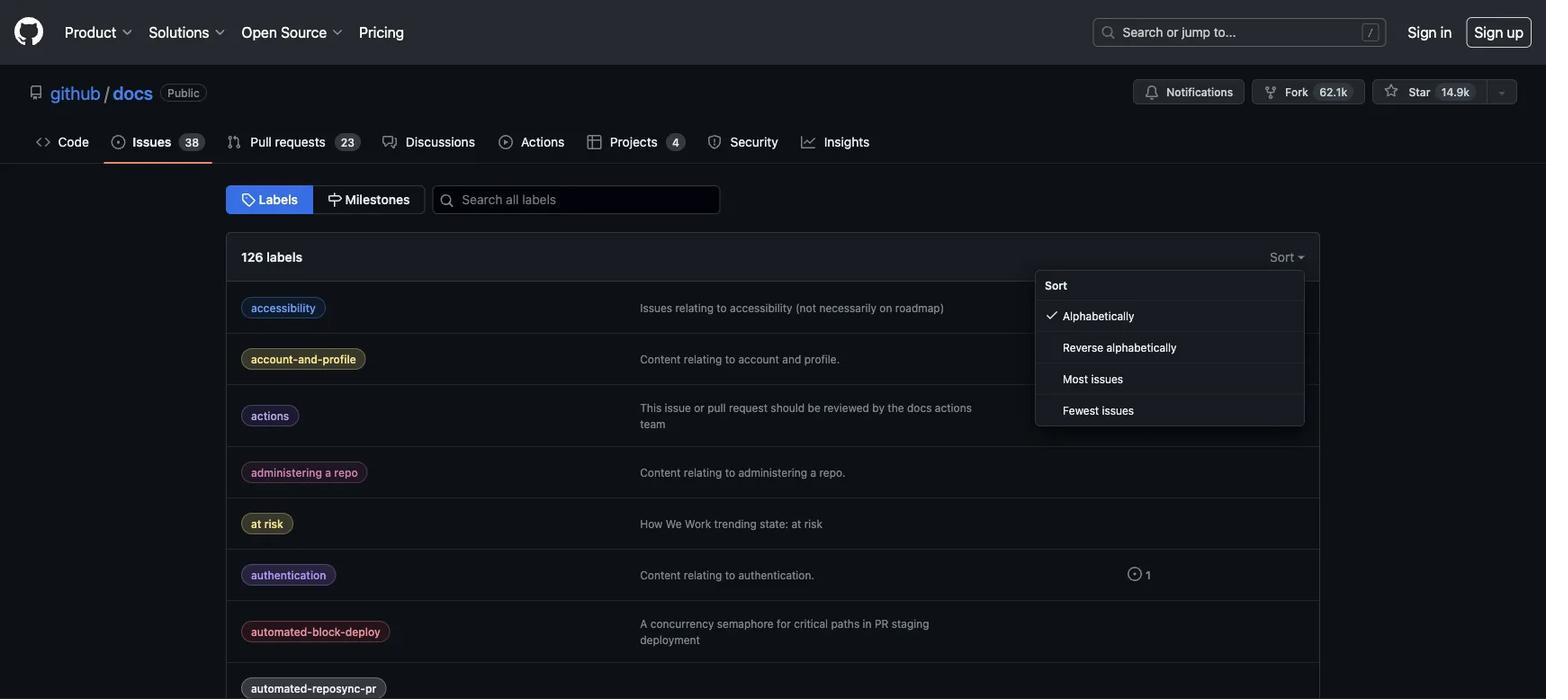 Task type: vqa. For each thing, say whether or not it's contained in the screenshot.


Task type: locate. For each thing, give the bounding box(es) containing it.
2 content from the top
[[640, 466, 681, 479]]

in
[[1441, 24, 1453, 41], [863, 618, 872, 630]]

0 horizontal spatial a
[[325, 466, 331, 479]]

fewest issues link
[[1036, 395, 1305, 426]]

1 horizontal spatial at
[[792, 518, 802, 530]]

0 horizontal spatial sign
[[1409, 24, 1438, 41]]

be
[[808, 402, 821, 414]]

1 accessibility from the left
[[251, 302, 316, 314]]

administering up at risk link
[[251, 466, 322, 479]]

1 vertical spatial issues
[[640, 302, 673, 314]]

0 horizontal spatial issues
[[133, 135, 172, 149]]

in left sign up
[[1441, 24, 1453, 41]]

1 horizontal spatial sort
[[1271, 249, 1298, 264]]

at risk
[[251, 518, 283, 530]]

or left jump
[[1167, 25, 1179, 40]]

content for content relating to administering a repo.
[[640, 466, 681, 479]]

actions link
[[491, 129, 573, 156]]

issues
[[133, 135, 172, 149], [640, 302, 673, 314]]

issues for issues
[[133, 135, 172, 149]]

administering up 'state:'
[[739, 466, 808, 479]]

content for content relating to account and profile.
[[640, 353, 681, 366]]

1 sign from the left
[[1409, 24, 1438, 41]]

reverse
[[1063, 341, 1104, 354]]

0 vertical spatial issues
[[133, 135, 172, 149]]

trending
[[715, 518, 757, 530]]

accessibility left the (not at right top
[[730, 302, 793, 314]]

1 horizontal spatial docs
[[908, 402, 932, 414]]

1 vertical spatial automated-
[[251, 683, 312, 695]]

126
[[241, 249, 263, 264]]

sign in
[[1409, 24, 1453, 41]]

or inside 'button'
[[1167, 25, 1179, 40]]

github
[[50, 82, 101, 103]]

0 horizontal spatial in
[[863, 618, 872, 630]]

sign up
[[1475, 24, 1524, 41]]

1 horizontal spatial administering
[[739, 466, 808, 479]]

1 horizontal spatial or
[[1167, 25, 1179, 40]]

14906 users starred this repository element
[[1436, 83, 1477, 101]]

relating up content relating to account and profile.
[[676, 302, 714, 314]]

search or jump to... button
[[1095, 19, 1386, 46]]

accessibility down labels
[[251, 302, 316, 314]]

1 horizontal spatial risk
[[805, 518, 823, 530]]

deploy
[[346, 626, 381, 638]]

1 horizontal spatial issues
[[640, 302, 673, 314]]

23 open issues and pull requests image
[[1128, 408, 1143, 422]]

semaphore
[[717, 618, 774, 630]]

relating up work
[[684, 466, 722, 479]]

issues inside fewest issues link
[[1103, 404, 1135, 417]]

2 automated- from the top
[[251, 683, 312, 695]]

automated- for block-
[[251, 626, 312, 638]]

sign inside 'link'
[[1409, 24, 1438, 41]]

issues right most
[[1092, 373, 1124, 385]]

in left pr
[[863, 618, 872, 630]]

actions
[[935, 402, 972, 414], [251, 410, 289, 422]]

3 content from the top
[[640, 569, 681, 582]]

at up authentication link
[[251, 518, 261, 530]]

issue
[[665, 402, 691, 414]]

content down team
[[640, 466, 681, 479]]

reverse alphabetically link
[[1036, 332, 1305, 364]]

sign in link
[[1409, 22, 1453, 43]]

team
[[640, 418, 666, 430]]

1 vertical spatial sort
[[1045, 279, 1068, 292]]

actions inside this issue or pull request should be reviewed by the docs actions team
[[935, 402, 972, 414]]

to
[[717, 302, 727, 314], [725, 353, 736, 366], [725, 466, 736, 479], [725, 569, 736, 582]]

14.9k
[[1442, 86, 1470, 98]]

2 vertical spatial content
[[640, 569, 681, 582]]

1 risk from the left
[[264, 518, 283, 530]]

security link
[[701, 129, 787, 156]]

repo forked image
[[1264, 86, 1279, 100]]

accessibility link
[[241, 297, 326, 319]]

automated- down automated-block-deploy link
[[251, 683, 312, 695]]

relating for account
[[684, 353, 722, 366]]

to...
[[1215, 25, 1237, 40]]

1 vertical spatial content
[[640, 466, 681, 479]]

1 horizontal spatial actions
[[935, 402, 972, 414]]

2 sign from the left
[[1475, 24, 1504, 41]]

1 horizontal spatial sign
[[1475, 24, 1504, 41]]

work
[[685, 518, 711, 530]]

0 vertical spatial docs
[[113, 82, 153, 103]]

actions link
[[241, 405, 299, 427]]

0 vertical spatial or
[[1167, 25, 1179, 40]]

issues
[[1092, 373, 1124, 385], [1103, 404, 1135, 417]]

docs right /
[[113, 82, 153, 103]]

1 horizontal spatial in
[[1441, 24, 1453, 41]]

in inside 'link'
[[1441, 24, 1453, 41]]

or left pull
[[694, 402, 705, 414]]

1 vertical spatial in
[[863, 618, 872, 630]]

at right 'state:'
[[792, 518, 802, 530]]

0 horizontal spatial sort
[[1045, 279, 1068, 292]]

2 risk from the left
[[805, 518, 823, 530]]

sort button
[[1271, 248, 1306, 267]]

1 vertical spatial docs
[[908, 402, 932, 414]]

risk right 'state:'
[[805, 518, 823, 530]]

docs inside this issue or pull request should be reviewed by the docs actions team
[[908, 402, 932, 414]]

discussions link
[[375, 129, 484, 156]]

accessibility
[[251, 302, 316, 314], [730, 302, 793, 314]]

to left account
[[725, 353, 736, 366]]

github / docs
[[50, 82, 153, 103]]

0 vertical spatial sort
[[1271, 249, 1298, 264]]

0 horizontal spatial docs
[[113, 82, 153, 103]]

star 14.9k
[[1407, 86, 1470, 98]]

automated-block-deploy link
[[241, 621, 391, 643]]

1 content from the top
[[640, 353, 681, 366]]

menu
[[1036, 270, 1306, 427]]

(not
[[796, 302, 817, 314]]

docs
[[113, 82, 153, 103], [908, 402, 932, 414]]

or
[[1167, 25, 1179, 40], [694, 402, 705, 414]]

1 vertical spatial issues
[[1103, 404, 1135, 417]]

search image
[[1102, 25, 1116, 40]]

most
[[1063, 373, 1089, 385]]

0 horizontal spatial accessibility
[[251, 302, 316, 314]]

at
[[251, 518, 261, 530], [792, 518, 802, 530]]

pr
[[366, 683, 377, 695]]

2 a from the left
[[811, 466, 817, 479]]

content relating to authentication.
[[640, 569, 815, 582]]

to for administering
[[725, 466, 736, 479]]

block-
[[312, 626, 346, 638]]

1 horizontal spatial a
[[811, 466, 817, 479]]

search image
[[440, 194, 454, 208]]

a
[[325, 466, 331, 479], [811, 466, 817, 479]]

38
[[185, 136, 199, 149]]

2 at from the left
[[792, 518, 802, 530]]

and
[[783, 353, 802, 366]]

0 vertical spatial automated-
[[251, 626, 312, 638]]

actions down account-
[[251, 410, 289, 422]]

pr
[[875, 618, 889, 630]]

to left authentication.
[[725, 569, 736, 582]]

for
[[777, 618, 791, 630]]

relating for administering
[[684, 466, 722, 479]]

1 vertical spatial or
[[694, 402, 705, 414]]

0 vertical spatial issues
[[1092, 373, 1124, 385]]

search or jump to...
[[1123, 25, 1237, 40]]

a left repo. at the right bottom
[[811, 466, 817, 479]]

0 horizontal spatial administering
[[251, 466, 322, 479]]

1
[[1146, 569, 1152, 582]]

docs right the
[[908, 402, 932, 414]]

sign left up
[[1475, 24, 1504, 41]]

how we work trending state: at risk
[[640, 518, 823, 530]]

0 horizontal spatial at
[[251, 518, 261, 530]]

notifications link
[[1134, 79, 1245, 104]]

0 vertical spatial content
[[640, 353, 681, 366]]

relating for authentication.
[[684, 569, 722, 582]]

actions right the
[[935, 402, 972, 414]]

content
[[640, 353, 681, 366], [640, 466, 681, 479], [640, 569, 681, 582]]

deployment
[[640, 634, 700, 647]]

to up the how we work trending state: at risk
[[725, 466, 736, 479]]

milestones
[[342, 192, 410, 207]]

alphabetically link
[[1036, 301, 1305, 332]]

in inside a concurrency semaphore for critical paths in pr staging deployment
[[863, 618, 872, 630]]

milestone image
[[328, 193, 342, 207]]

account-and-profile link
[[241, 348, 366, 370]]

0 horizontal spatial or
[[694, 402, 705, 414]]

pull
[[251, 135, 272, 149]]

1 horizontal spatial accessibility
[[730, 302, 793, 314]]

issues relating to accessibility (not necessarily on roadmap)
[[640, 302, 945, 314]]

1 automated- from the top
[[251, 626, 312, 638]]

you must be signed in to add this repository to a list image
[[1496, 86, 1510, 100]]

sort inside sort popup button
[[1271, 249, 1298, 264]]

state:
[[760, 518, 789, 530]]

we
[[666, 518, 682, 530]]

sign for sign in
[[1409, 24, 1438, 41]]

to for account
[[725, 353, 736, 366]]

automated- down authentication link
[[251, 626, 312, 638]]

4
[[673, 136, 680, 149]]

the
[[888, 402, 905, 414]]

relating up pull
[[684, 353, 722, 366]]

content relating to account and profile.
[[640, 353, 840, 366]]

homepage image
[[14, 17, 43, 46]]

content up a
[[640, 569, 681, 582]]

fewest
[[1063, 404, 1100, 417]]

sort
[[1271, 249, 1298, 264], [1045, 279, 1068, 292]]

0 horizontal spatial risk
[[264, 518, 283, 530]]

None search field
[[425, 185, 742, 214]]

0 vertical spatial in
[[1441, 24, 1453, 41]]

risk up authentication link
[[264, 518, 283, 530]]

issues right fewest at the bottom of the page
[[1103, 404, 1135, 417]]

1 link
[[1128, 567, 1152, 582]]

automated-
[[251, 626, 312, 638], [251, 683, 312, 695]]

sign for sign up
[[1475, 24, 1504, 41]]

issues inside "most issues" link
[[1092, 373, 1124, 385]]

a left 'repo'
[[325, 466, 331, 479]]

Labels search field
[[433, 185, 721, 214]]

content up this
[[640, 353, 681, 366]]

labels
[[267, 249, 303, 264]]

insights link
[[794, 129, 879, 156]]

sign up the star
[[1409, 24, 1438, 41]]

git pull request image
[[227, 135, 241, 149]]

relating down work
[[684, 569, 722, 582]]

to up content relating to account and profile.
[[717, 302, 727, 314]]

2 accessibility from the left
[[730, 302, 793, 314]]



Task type: describe. For each thing, give the bounding box(es) containing it.
issues for fewest issues
[[1103, 404, 1135, 417]]

automated-reposync-pr link
[[241, 678, 387, 700]]

to for authentication.
[[725, 569, 736, 582]]

at risk link
[[241, 513, 293, 535]]

milestones link
[[312, 185, 425, 214]]

how
[[640, 518, 663, 530]]

126 labels
[[241, 249, 303, 264]]

up
[[1508, 24, 1524, 41]]

automated-block-deploy
[[251, 626, 381, 638]]

account-
[[251, 353, 298, 366]]

or inside this issue or pull request should be reviewed by the docs actions team
[[694, 402, 705, 414]]

23
[[341, 136, 355, 149]]

requests
[[275, 135, 326, 149]]

public
[[168, 86, 200, 99]]

fork
[[1286, 86, 1309, 98]]

code
[[58, 135, 89, 149]]

sort inside menu
[[1045, 279, 1068, 292]]

this issue or pull request should be reviewed by the docs actions team
[[640, 402, 972, 430]]

issue opened image
[[111, 135, 125, 149]]

content relating to administering a repo.
[[640, 466, 846, 479]]

most issues
[[1063, 373, 1124, 385]]

docs link
[[113, 82, 153, 103]]

authentication link
[[241, 565, 336, 586]]

alphabetically
[[1107, 341, 1177, 354]]

2 administering from the left
[[739, 466, 808, 479]]

bell image
[[1146, 86, 1160, 100]]

fewest issues
[[1063, 404, 1135, 417]]

1 at from the left
[[251, 518, 261, 530]]

pull requests
[[251, 135, 326, 149]]

concurrency
[[651, 618, 714, 630]]

1 a from the left
[[325, 466, 331, 479]]

issues for issues relating to accessibility (not necessarily on roadmap)
[[640, 302, 673, 314]]

play image
[[499, 135, 513, 149]]

critical
[[794, 618, 829, 630]]

this
[[640, 402, 662, 414]]

0 horizontal spatial actions
[[251, 410, 289, 422]]

discussions
[[406, 135, 475, 149]]

on
[[880, 302, 893, 314]]

graph image
[[802, 135, 816, 149]]

code link
[[29, 129, 97, 156]]

jump
[[1183, 25, 1211, 40]]

comment discussion image
[[383, 135, 397, 149]]

pull
[[708, 402, 726, 414]]

necessarily
[[820, 302, 877, 314]]

issue opened image
[[1128, 567, 1143, 582]]

fork 62.1k
[[1286, 86, 1348, 98]]

administering a repo
[[251, 466, 358, 479]]

staging
[[892, 618, 930, 630]]

a
[[640, 618, 648, 630]]

account
[[739, 353, 780, 366]]

account-and-profile
[[251, 353, 356, 366]]

issue element
[[226, 185, 425, 214]]

repo image
[[29, 86, 43, 100]]

most issues link
[[1036, 364, 1305, 395]]

reverse alphabetically
[[1063, 341, 1177, 354]]

notifications
[[1167, 86, 1234, 98]]

check image
[[1045, 308, 1060, 322]]

1 administering from the left
[[251, 466, 322, 479]]

reviewed
[[824, 402, 870, 414]]

should
[[771, 402, 805, 414]]

authentication
[[251, 569, 326, 582]]

automated- for reposync-
[[251, 683, 312, 695]]

menu containing sort
[[1036, 270, 1306, 427]]

tag image
[[241, 193, 256, 207]]

github link
[[50, 82, 101, 103]]

to for accessibility
[[717, 302, 727, 314]]

sign up link
[[1467, 17, 1533, 48]]

pricing
[[359, 24, 404, 41]]

repo.
[[820, 466, 846, 479]]

pricing link
[[352, 14, 412, 50]]

roadmap)
[[896, 302, 945, 314]]

repo
[[334, 466, 358, 479]]

paths
[[832, 618, 860, 630]]

code image
[[36, 135, 50, 149]]

content for content relating to authentication.
[[640, 569, 681, 582]]

insights
[[825, 135, 870, 149]]

relating for accessibility
[[676, 302, 714, 314]]

a concurrency semaphore for critical paths in pr staging deployment
[[640, 618, 930, 647]]

shield image
[[708, 135, 722, 149]]

alphabetically
[[1063, 310, 1135, 322]]

reposync-
[[312, 683, 366, 695]]

automated-reposync-pr
[[251, 683, 377, 695]]

and-
[[298, 353, 323, 366]]

table image
[[588, 135, 602, 149]]

/
[[104, 82, 109, 103]]

authentication.
[[739, 569, 815, 582]]

actions
[[521, 135, 565, 149]]

security
[[731, 135, 779, 149]]

issues for most issues
[[1092, 373, 1124, 385]]

Search all labels text field
[[433, 185, 721, 214]]

profile
[[323, 353, 356, 366]]

search
[[1123, 25, 1164, 40]]

star image
[[1385, 84, 1399, 98]]

administering a repo link
[[241, 462, 368, 484]]

star
[[1410, 86, 1431, 98]]

by
[[873, 402, 885, 414]]



